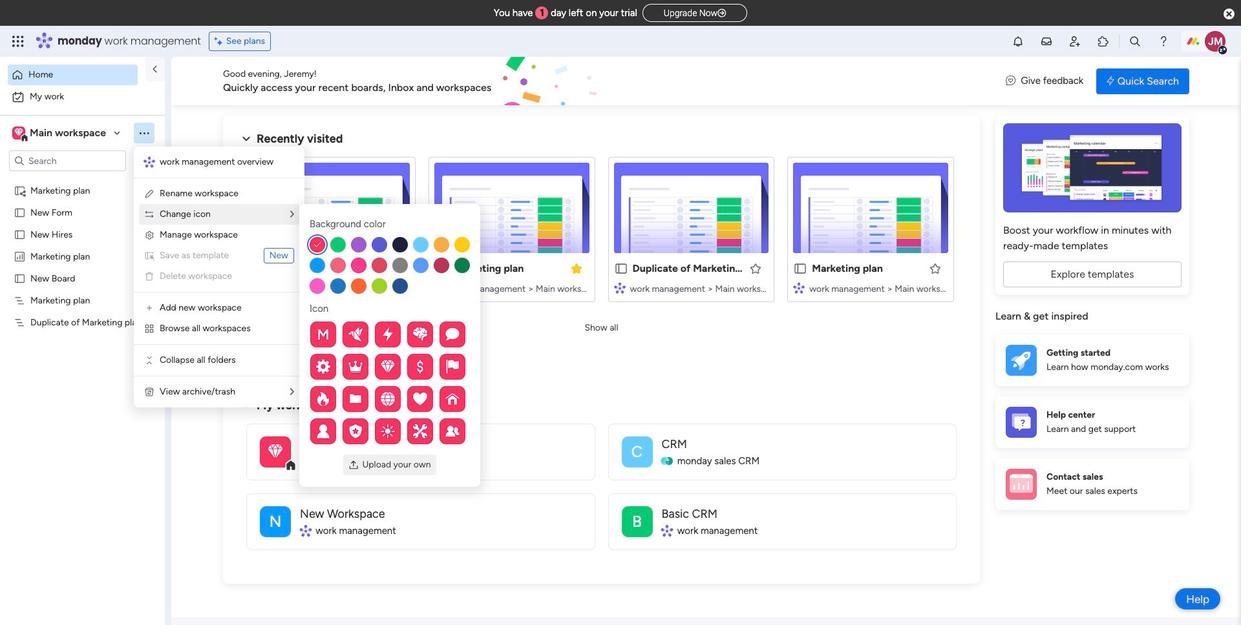 Task type: locate. For each thing, give the bounding box(es) containing it.
1 horizontal spatial add to favorites image
[[929, 262, 942, 275]]

getting started element
[[996, 335, 1190, 386]]

0 horizontal spatial component image
[[255, 282, 266, 294]]

workspace selection element
[[12, 125, 108, 142]]

dapulse rightstroke image
[[718, 8, 726, 18]]

1 vertical spatial public board image
[[614, 262, 628, 276]]

workspace image
[[260, 507, 291, 538]]

0 vertical spatial option
[[8, 65, 138, 85]]

shareable board image
[[14, 184, 26, 197], [434, 262, 449, 276]]

workspace options image
[[138, 127, 151, 139]]

search everything image
[[1129, 35, 1142, 48]]

2 add to favorites image from the left
[[929, 262, 942, 275]]

component image for 2nd add to favorites image from left
[[794, 282, 805, 294]]

help image
[[1157, 35, 1170, 48]]

1 horizontal spatial shareable board image
[[434, 262, 449, 276]]

0 vertical spatial public board image
[[14, 228, 26, 241]]

1 vertical spatial menu item
[[144, 269, 294, 284]]

1 vertical spatial option
[[8, 87, 157, 107]]

0 horizontal spatial public board image
[[14, 228, 26, 241]]

contact sales element
[[996, 459, 1190, 510]]

collapse all folders image
[[144, 356, 155, 366]]

add to favorites image
[[750, 262, 762, 275], [929, 262, 942, 275]]

1 horizontal spatial remove from favorites image
[[570, 262, 583, 275]]

quick search results list box
[[239, 147, 965, 318]]

remove from favorites image
[[390, 262, 403, 275], [570, 262, 583, 275]]

0 vertical spatial shareable board image
[[14, 184, 26, 197]]

0 horizontal spatial add to favorites image
[[750, 262, 762, 275]]

1 add to favorites image from the left
[[750, 262, 762, 275]]

jeremy miller image
[[1205, 31, 1226, 52]]

workspace image
[[12, 126, 25, 140], [14, 126, 23, 140], [260, 437, 291, 468], [622, 437, 653, 468], [268, 441, 283, 464], [622, 507, 653, 538]]

1 component image from the left
[[255, 282, 266, 294]]

list arrow image
[[290, 210, 294, 219]]

photo icon image
[[349, 460, 359, 471]]

help center element
[[996, 397, 1190, 448]]

view archive/trash image
[[144, 387, 155, 398]]

close my workspaces image
[[239, 398, 254, 414]]

2 component image from the left
[[794, 282, 805, 294]]

public board image
[[14, 228, 26, 241], [614, 262, 628, 276]]

list arrow image
[[290, 388, 294, 397]]

delete workspace image
[[144, 272, 155, 282]]

1 vertical spatial shareable board image
[[434, 262, 449, 276]]

0 vertical spatial menu item
[[144, 248, 294, 264]]

0 horizontal spatial remove from favorites image
[[390, 262, 403, 275]]

component image
[[255, 282, 266, 294], [794, 282, 805, 294]]

monday marketplace image
[[1097, 35, 1110, 48]]

list box
[[0, 177, 165, 508]]

menu
[[134, 147, 305, 408]]

option
[[8, 65, 138, 85], [8, 87, 157, 107], [0, 179, 165, 181]]

notifications image
[[1012, 35, 1025, 48]]

1 horizontal spatial component image
[[794, 282, 805, 294]]

public board image
[[14, 206, 26, 219], [255, 262, 269, 276], [794, 262, 808, 276], [14, 272, 26, 284]]

1 remove from favorites image from the left
[[390, 262, 403, 275]]

menu item
[[144, 248, 294, 264], [144, 269, 294, 284]]

dapulse close image
[[1224, 8, 1235, 21]]

public dashboard image
[[14, 250, 26, 263]]

rename workspace image
[[144, 189, 155, 199]]

0 horizontal spatial shareable board image
[[14, 184, 26, 197]]



Task type: describe. For each thing, give the bounding box(es) containing it.
close recently visited image
[[239, 131, 254, 147]]

1 horizontal spatial public board image
[[614, 262, 628, 276]]

browse all workspaces image
[[144, 324, 155, 334]]

change icon image
[[144, 209, 155, 220]]

see plans image
[[214, 34, 226, 48]]

update feed image
[[1040, 35, 1053, 48]]

component image for 1st remove from favorites icon from the left
[[255, 282, 266, 294]]

add new workspace image
[[144, 303, 155, 314]]

invite members image
[[1069, 35, 1082, 48]]

shareable board image inside quick search results list box
[[434, 262, 449, 276]]

0 element
[[369, 354, 385, 370]]

1 menu item from the top
[[144, 248, 294, 264]]

templates image image
[[1007, 123, 1178, 213]]

2 vertical spatial option
[[0, 179, 165, 181]]

service icon image
[[144, 251, 155, 261]]

2 remove from favorites image from the left
[[570, 262, 583, 275]]

select product image
[[12, 35, 25, 48]]

manage workspace image
[[144, 230, 155, 241]]

v2 bolt switch image
[[1107, 74, 1115, 88]]

2 menu item from the top
[[144, 269, 294, 284]]

Search in workspace field
[[27, 154, 108, 168]]

v2 user feedback image
[[1006, 74, 1016, 88]]



Task type: vqa. For each thing, say whether or not it's contained in the screenshot.
Help center "element" at the right bottom of the page
yes



